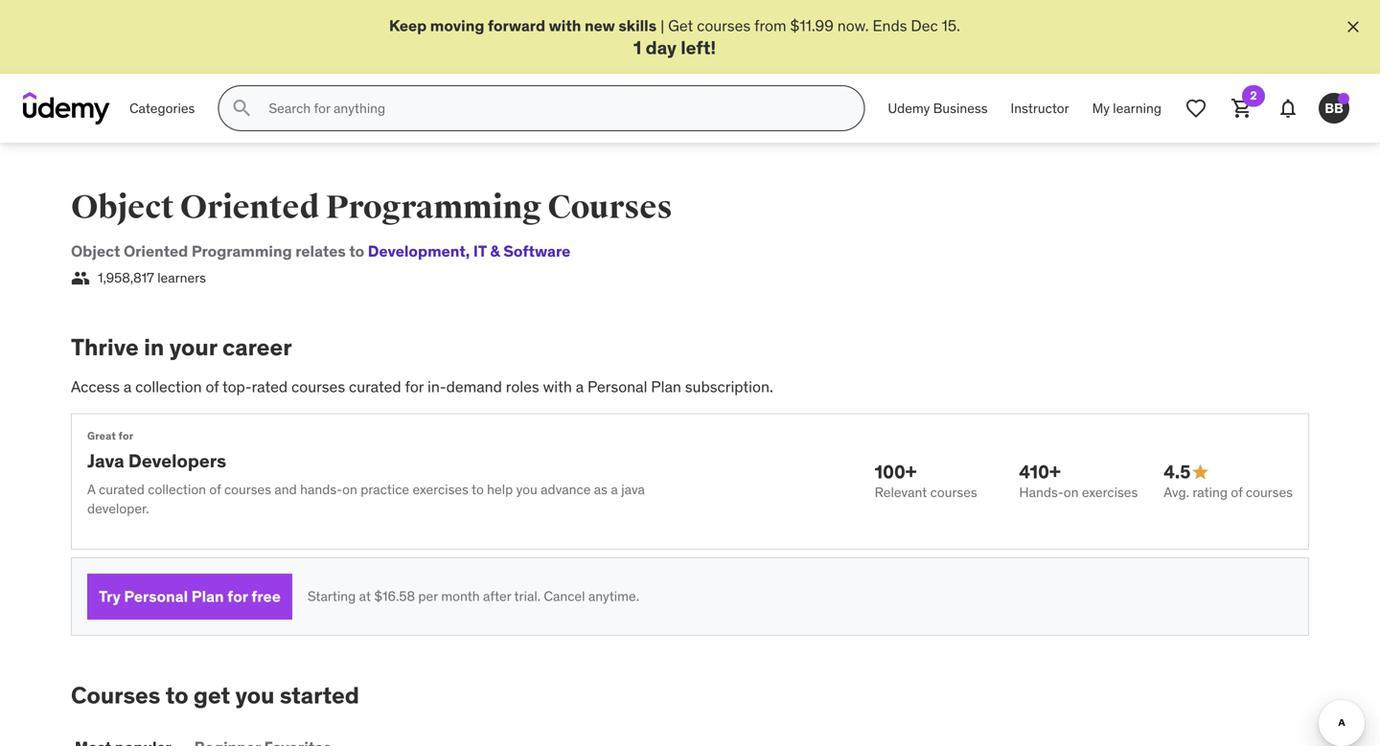 Task type: locate. For each thing, give the bounding box(es) containing it.
collection inside great for java developers a curated collection of courses and hands-on practice exercises to help you advance as a java developer.
[[148, 481, 206, 499]]

great for java developers a curated collection of courses and hands-on practice exercises to help you advance as a java developer.
[[87, 430, 645, 518]]

1 object from the top
[[71, 188, 174, 228]]

0 horizontal spatial you
[[235, 682, 275, 710]]

personal
[[588, 377, 648, 397], [124, 587, 188, 607]]

exercises right practice
[[413, 481, 469, 499]]

development link
[[368, 242, 466, 261]]

with inside the keep moving forward with new skills | get courses from $11.99 now. ends dec 15. 1 day left!
[[549, 16, 581, 35]]

1 vertical spatial you
[[235, 682, 275, 710]]

courses inside the keep moving forward with new skills | get courses from $11.99 now. ends dec 15. 1 day left!
[[697, 16, 751, 35]]

for left free
[[227, 587, 248, 607]]

0 vertical spatial object
[[71, 188, 174, 228]]

forward
[[488, 16, 546, 35]]

1 vertical spatial object
[[71, 242, 120, 261]]

try personal plan for free
[[99, 587, 281, 607]]

a right roles on the bottom left
[[576, 377, 584, 397]]

0 vertical spatial oriented
[[180, 188, 320, 228]]

1 vertical spatial oriented
[[124, 242, 188, 261]]

2 vertical spatial to
[[166, 682, 188, 710]]

15.
[[942, 16, 961, 35]]

small image
[[71, 269, 90, 288]]

month
[[441, 588, 480, 606]]

programming
[[326, 188, 542, 228], [192, 242, 292, 261]]

a right as on the left of page
[[611, 481, 618, 499]]

1
[[634, 36, 642, 59]]

0 horizontal spatial for
[[119, 430, 134, 443]]

udemy business link
[[877, 86, 1000, 132]]

on inside great for java developers a curated collection of courses and hands-on practice exercises to help you advance as a java developer.
[[342, 481, 357, 499]]

exercises left the avg.
[[1082, 484, 1138, 501]]

|
[[661, 16, 665, 35]]

relevant
[[875, 484, 927, 501]]

courses
[[548, 188, 673, 228], [71, 682, 160, 710]]

of down developers
[[209, 481, 221, 499]]

1,958,817 learners
[[98, 270, 206, 287]]

curated
[[349, 377, 401, 397], [99, 481, 145, 499]]

2 horizontal spatial for
[[405, 377, 424, 397]]

udemy business
[[888, 100, 988, 117]]

my
[[1093, 100, 1110, 117]]

1 horizontal spatial curated
[[349, 377, 401, 397]]

courses inside 100+ relevant courses
[[931, 484, 978, 501]]

for right great
[[119, 430, 134, 443]]

1 horizontal spatial courses
[[548, 188, 673, 228]]

you have alerts image
[[1338, 93, 1350, 105]]

courses up left!
[[697, 16, 751, 35]]

notifications image
[[1277, 97, 1300, 120]]

2 object from the top
[[71, 242, 120, 261]]

to right relates
[[349, 242, 365, 261]]

0 horizontal spatial personal
[[124, 587, 188, 607]]

per
[[418, 588, 438, 606]]

0 horizontal spatial to
[[166, 682, 188, 710]]

developer.
[[87, 500, 149, 518]]

from
[[755, 16, 787, 35]]

1 horizontal spatial you
[[516, 481, 538, 499]]

learners
[[157, 270, 206, 287]]

0 vertical spatial for
[[405, 377, 424, 397]]

hands-
[[1020, 484, 1064, 501]]

categories
[[129, 100, 195, 117]]

keep moving forward with new skills | get courses from $11.99 now. ends dec 15. 1 day left!
[[389, 16, 961, 59]]

submit search image
[[230, 97, 253, 120]]

1 vertical spatial to
[[472, 481, 484, 499]]

on
[[342, 481, 357, 499], [1064, 484, 1079, 501]]

1 horizontal spatial programming
[[326, 188, 542, 228]]

instructor
[[1011, 100, 1070, 117]]

1 vertical spatial curated
[[99, 481, 145, 499]]

programming up learners
[[192, 242, 292, 261]]

bb
[[1325, 100, 1344, 117]]

100+ relevant courses
[[875, 461, 978, 501]]

for left in-
[[405, 377, 424, 397]]

for
[[405, 377, 424, 397], [119, 430, 134, 443], [227, 587, 248, 607]]

a inside great for java developers a curated collection of courses and hands-on practice exercises to help you advance as a java developer.
[[611, 481, 618, 499]]

a right access
[[124, 377, 132, 397]]

anytime.
[[589, 588, 640, 606]]

oriented up 1,958,817 learners
[[124, 242, 188, 261]]

new
[[585, 16, 615, 35]]

1 vertical spatial collection
[[148, 481, 206, 499]]

2
[[1251, 88, 1258, 103]]

courses right rated
[[291, 377, 345, 397]]

personal right try
[[124, 587, 188, 607]]

of
[[206, 377, 219, 397], [209, 481, 221, 499], [1231, 484, 1243, 501]]

$11.99
[[790, 16, 834, 35]]

a
[[124, 377, 132, 397], [576, 377, 584, 397], [611, 481, 618, 499]]

with left new
[[549, 16, 581, 35]]

1 horizontal spatial on
[[1064, 484, 1079, 501]]

oriented for object oriented programming courses
[[180, 188, 320, 228]]

with right roles on the bottom left
[[543, 377, 572, 397]]

object up 1,958,817
[[71, 188, 174, 228]]

0 horizontal spatial on
[[342, 481, 357, 499]]

collection down developers
[[148, 481, 206, 499]]

plan
[[651, 377, 682, 397], [192, 587, 224, 607]]

plan left subscription.
[[651, 377, 682, 397]]

demand
[[446, 377, 502, 397]]

on inside "410+ hands-on exercises"
[[1064, 484, 1079, 501]]

2 horizontal spatial a
[[611, 481, 618, 499]]

thrive in your career element
[[71, 333, 1310, 636]]

curated up developer. at bottom left
[[99, 481, 145, 499]]

get
[[668, 16, 693, 35]]

exercises
[[413, 481, 469, 499], [1082, 484, 1138, 501]]

oriented
[[180, 188, 320, 228], [124, 242, 188, 261]]

2 horizontal spatial to
[[472, 481, 484, 499]]

0 horizontal spatial a
[[124, 377, 132, 397]]

object oriented programming relates to development it & software
[[71, 242, 571, 261]]

1 horizontal spatial exercises
[[1082, 484, 1138, 501]]

of inside great for java developers a curated collection of courses and hands-on practice exercises to help you advance as a java developer.
[[209, 481, 221, 499]]

to
[[349, 242, 365, 261], [472, 481, 484, 499], [166, 682, 188, 710]]

courses left and
[[224, 481, 271, 499]]

0 vertical spatial plan
[[651, 377, 682, 397]]

0 horizontal spatial curated
[[99, 481, 145, 499]]

to left help
[[472, 481, 484, 499]]

ends
[[873, 16, 907, 35]]

1 vertical spatial with
[[543, 377, 572, 397]]

try
[[99, 587, 121, 607]]

0 horizontal spatial exercises
[[413, 481, 469, 499]]

started
[[280, 682, 359, 710]]

1 vertical spatial plan
[[192, 587, 224, 607]]

1 vertical spatial programming
[[192, 242, 292, 261]]

you right help
[[516, 481, 538, 499]]

1 vertical spatial for
[[119, 430, 134, 443]]

programming up development
[[326, 188, 542, 228]]

great
[[87, 430, 116, 443]]

of right rating
[[1231, 484, 1243, 501]]

with
[[549, 16, 581, 35], [543, 377, 572, 397]]

0 vertical spatial courses
[[548, 188, 673, 228]]

relates
[[296, 242, 346, 261]]

courses to get you started
[[71, 682, 359, 710]]

for inside great for java developers a curated collection of courses and hands-on practice exercises to help you advance as a java developer.
[[119, 430, 134, 443]]

day
[[646, 36, 677, 59]]

1 horizontal spatial for
[[227, 587, 248, 607]]

learning
[[1113, 100, 1162, 117]]

Search for anything text field
[[265, 92, 841, 125]]

0 vertical spatial personal
[[588, 377, 648, 397]]

subscription.
[[685, 377, 774, 397]]

plan left free
[[192, 587, 224, 607]]

0 vertical spatial programming
[[326, 188, 542, 228]]

collection down thrive in your career
[[135, 377, 202, 397]]

0 vertical spatial you
[[516, 481, 538, 499]]

thrive in your career
[[71, 333, 292, 362]]

courses
[[697, 16, 751, 35], [291, 377, 345, 397], [224, 481, 271, 499], [931, 484, 978, 501], [1246, 484, 1293, 501]]

object up small icon
[[71, 242, 120, 261]]

object
[[71, 188, 174, 228], [71, 242, 120, 261]]

personal right roles on the bottom left
[[588, 377, 648, 397]]

to left get on the bottom of page
[[166, 682, 188, 710]]

shopping cart with 2 items image
[[1231, 97, 1254, 120]]

1 horizontal spatial to
[[349, 242, 365, 261]]

you right get on the bottom of page
[[235, 682, 275, 710]]

you
[[516, 481, 538, 499], [235, 682, 275, 710]]

exercises inside great for java developers a curated collection of courses and hands-on practice exercises to help you advance as a java developer.
[[413, 481, 469, 499]]

you inside great for java developers a curated collection of courses and hands-on practice exercises to help you advance as a java developer.
[[516, 481, 538, 499]]

rated
[[252, 377, 288, 397]]

exercises inside "410+ hands-on exercises"
[[1082, 484, 1138, 501]]

0 vertical spatial with
[[549, 16, 581, 35]]

1 vertical spatial courses
[[71, 682, 160, 710]]

0 horizontal spatial programming
[[192, 242, 292, 261]]

courses right relevant
[[931, 484, 978, 501]]

object oriented programming courses
[[71, 188, 673, 228]]

oriented up relates
[[180, 188, 320, 228]]

dec
[[911, 16, 938, 35]]

curated left in-
[[349, 377, 401, 397]]



Task type: vqa. For each thing, say whether or not it's contained in the screenshot.
small icon
yes



Task type: describe. For each thing, give the bounding box(es) containing it.
roles
[[506, 377, 540, 397]]

your
[[169, 333, 217, 362]]

1 horizontal spatial personal
[[588, 377, 648, 397]]

2 vertical spatial for
[[227, 587, 248, 607]]

avg.
[[1164, 484, 1190, 501]]

0 horizontal spatial courses
[[71, 682, 160, 710]]

as
[[594, 481, 608, 499]]

top-
[[222, 377, 252, 397]]

programming for courses
[[326, 188, 542, 228]]

udemy
[[888, 100, 930, 117]]

of left top-
[[206, 377, 219, 397]]

avg. rating of courses
[[1164, 484, 1293, 501]]

410+ hands-on exercises
[[1020, 461, 1138, 501]]

bb link
[[1312, 86, 1358, 132]]

$16.58
[[374, 588, 415, 606]]

1 horizontal spatial a
[[576, 377, 584, 397]]

get
[[194, 682, 230, 710]]

cancel
[[544, 588, 585, 606]]

career
[[222, 333, 292, 362]]

object for object oriented programming courses
[[71, 188, 174, 228]]

it
[[474, 242, 487, 261]]

skills
[[619, 16, 657, 35]]

programming for relates
[[192, 242, 292, 261]]

moving
[[430, 16, 485, 35]]

close image
[[1344, 17, 1363, 36]]

advance
[[541, 481, 591, 499]]

0 horizontal spatial plan
[[192, 587, 224, 607]]

&
[[490, 242, 500, 261]]

free
[[251, 587, 281, 607]]

in-
[[428, 377, 446, 397]]

my learning
[[1093, 100, 1162, 117]]

and
[[275, 481, 297, 499]]

after
[[483, 588, 511, 606]]

1 horizontal spatial plan
[[651, 377, 682, 397]]

now.
[[838, 16, 869, 35]]

java
[[621, 481, 645, 499]]

help
[[487, 481, 513, 499]]

instructor link
[[1000, 86, 1081, 132]]

udemy image
[[23, 92, 110, 125]]

left!
[[681, 36, 716, 59]]

developers
[[128, 449, 226, 472]]

in
[[144, 333, 164, 362]]

0 vertical spatial to
[[349, 242, 365, 261]]

2 link
[[1220, 86, 1266, 132]]

my learning link
[[1081, 86, 1174, 132]]

0 vertical spatial collection
[[135, 377, 202, 397]]

1,958,817
[[98, 270, 154, 287]]

wishlist image
[[1185, 97, 1208, 120]]

courses inside great for java developers a curated collection of courses and hands-on practice exercises to help you advance as a java developer.
[[224, 481, 271, 499]]

trial.
[[514, 588, 541, 606]]

small image
[[1191, 463, 1210, 482]]

oriented for object oriented programming relates to development it & software
[[124, 242, 188, 261]]

thrive
[[71, 333, 139, 362]]

keep
[[389, 16, 427, 35]]

rating
[[1193, 484, 1228, 501]]

software
[[504, 242, 571, 261]]

with inside "thrive in your career" element
[[543, 377, 572, 397]]

1 vertical spatial personal
[[124, 587, 188, 607]]

starting
[[308, 588, 356, 606]]

0 vertical spatial curated
[[349, 377, 401, 397]]

access a collection of top-rated courses curated for in-demand roles with a personal plan subscription.
[[71, 377, 774, 397]]

business
[[934, 100, 988, 117]]

java
[[87, 449, 124, 472]]

100+
[[875, 461, 917, 484]]

410+
[[1020, 461, 1061, 484]]

access
[[71, 377, 120, 397]]

hands-
[[300, 481, 342, 499]]

a
[[87, 481, 96, 499]]

to inside great for java developers a curated collection of courses and hands-on practice exercises to help you advance as a java developer.
[[472, 481, 484, 499]]

at
[[359, 588, 371, 606]]

object for object oriented programming relates to development it & software
[[71, 242, 120, 261]]

development
[[368, 242, 466, 261]]

java developers link
[[87, 449, 226, 472]]

curated inside great for java developers a curated collection of courses and hands-on practice exercises to help you advance as a java developer.
[[99, 481, 145, 499]]

courses right rating
[[1246, 484, 1293, 501]]

it & software link
[[466, 242, 571, 261]]

categories button
[[118, 86, 206, 132]]

starting at $16.58 per month after trial. cancel anytime.
[[308, 588, 640, 606]]

try personal plan for free link
[[87, 574, 292, 620]]

practice
[[361, 481, 409, 499]]

4.5
[[1164, 461, 1191, 484]]



